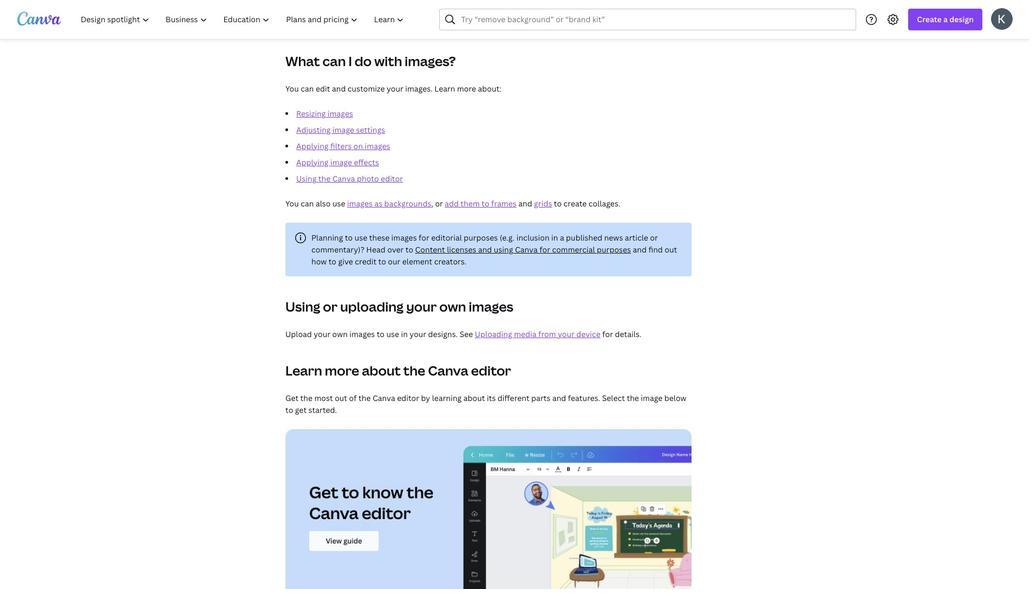 Task type: vqa. For each thing, say whether or not it's contained in the screenshot.
rightmost 1
no



Task type: describe. For each thing, give the bounding box(es) containing it.
i
[[349, 52, 352, 70]]

resizing
[[296, 108, 326, 119]]

content licenses and using canva for commercial purposes
[[415, 244, 631, 255]]

1 horizontal spatial learn
[[435, 83, 455, 94]]

get
[[286, 393, 299, 403]]

and right edit
[[332, 83, 346, 94]]

device
[[577, 329, 601, 339]]

grids link
[[534, 198, 552, 209]]

can for edit
[[301, 83, 314, 94]]

on
[[354, 141, 363, 151]]

2 horizontal spatial use
[[387, 329, 399, 339]]

a inside dropdown button
[[944, 14, 948, 24]]

you can also use images as backgrounds , or add them to frames and grids to create collages.
[[286, 198, 621, 209]]

(e.g.
[[500, 232, 515, 243]]

your left images.
[[387, 83, 404, 94]]

images as backgrounds link
[[347, 198, 431, 209]]

the up get
[[301, 393, 313, 403]]

commentary)?
[[312, 244, 365, 255]]

below
[[665, 393, 687, 403]]

article
[[625, 232, 649, 243]]

your right from
[[558, 329, 575, 339]]

give
[[338, 256, 353, 267]]

most
[[315, 393, 333, 403]]

its
[[487, 393, 496, 403]]

by
[[421, 393, 430, 403]]

to up commentary)? at the left top of page
[[345, 232, 353, 243]]

news
[[605, 232, 623, 243]]

add them to frames link
[[445, 198, 517, 209]]

head
[[366, 244, 386, 255]]

learn more about the canva editor
[[286, 361, 511, 379]]

1 vertical spatial own
[[332, 329, 348, 339]]

to down uploading
[[377, 329, 385, 339]]

also
[[316, 198, 331, 209]]

uploading media from your device link
[[475, 329, 601, 339]]

content
[[415, 244, 445, 255]]

select
[[602, 393, 625, 403]]

applying filters on images link
[[296, 141, 390, 151]]

purposes for editorial
[[464, 232, 498, 243]]

in inside planning to use these images for editorial purposes (e.g. inclusion in a published news article or commentary)? head over to
[[552, 232, 558, 243]]

applying image effects
[[296, 157, 379, 167]]

images down settings
[[365, 141, 390, 151]]

create a design button
[[909, 9, 983, 30]]

applying filters on images
[[296, 141, 390, 151]]

image for applying
[[331, 157, 352, 167]]

planning
[[312, 232, 343, 243]]

,
[[431, 198, 433, 209]]

the up by
[[404, 361, 426, 379]]

what
[[286, 52, 320, 70]]

the right select
[[627, 393, 639, 403]]

can for also
[[301, 198, 314, 209]]

resizing images link
[[296, 108, 353, 119]]

create
[[918, 14, 942, 24]]

add
[[445, 198, 459, 209]]

over
[[388, 244, 404, 255]]

create
[[564, 198, 587, 209]]

images?
[[405, 52, 456, 70]]

them
[[461, 198, 480, 209]]

your up designs.
[[406, 298, 437, 315]]

view the guide on getting to know the canva editor image
[[286, 429, 692, 589]]

to inside get the most out of the canva editor by learning about its different parts and features. select the image below to get started.
[[286, 405, 293, 415]]

resizing images
[[296, 108, 353, 119]]

using the canva photo editor link
[[296, 173, 403, 184]]

filters
[[331, 141, 352, 151]]

out inside get the most out of the canva editor by learning about its different parts and features. select the image below to get started.
[[335, 393, 347, 403]]

using or uploading your own images
[[286, 298, 514, 315]]

edit
[[316, 83, 330, 94]]

what can i do with images?
[[286, 52, 456, 70]]

how
[[312, 256, 327, 267]]

collages.
[[589, 198, 621, 209]]

design
[[950, 14, 974, 24]]

different
[[498, 393, 530, 403]]

images up uploading
[[469, 298, 514, 315]]

0 vertical spatial more
[[457, 83, 476, 94]]

create a design
[[918, 14, 974, 24]]

effects
[[354, 157, 379, 167]]

to right over
[[406, 244, 414, 255]]

settings
[[356, 125, 385, 135]]

as
[[375, 198, 383, 209]]

frames
[[492, 198, 517, 209]]

backgrounds
[[385, 198, 431, 209]]

content licenses and using canva for commercial purposes link
[[415, 244, 631, 255]]

editorial
[[431, 232, 462, 243]]

creators.
[[434, 256, 467, 267]]

kendall parks image
[[992, 8, 1013, 30]]

using for using the canva photo editor
[[296, 173, 317, 184]]

applying for applying image effects
[[296, 157, 329, 167]]

designs.
[[428, 329, 458, 339]]



Task type: locate. For each thing, give the bounding box(es) containing it.
a up commercial
[[560, 232, 564, 243]]

1 horizontal spatial in
[[552, 232, 558, 243]]

0 horizontal spatial learn
[[286, 361, 322, 379]]

learning
[[432, 393, 462, 403]]

top level navigation element
[[74, 9, 414, 30]]

1 horizontal spatial own
[[440, 298, 466, 315]]

using
[[494, 244, 513, 255]]

2 vertical spatial image
[[641, 393, 663, 403]]

1 vertical spatial image
[[331, 157, 352, 167]]

grids
[[534, 198, 552, 209]]

1 vertical spatial or
[[650, 232, 658, 243]]

purposes down news
[[597, 244, 631, 255]]

2 horizontal spatial for
[[603, 329, 613, 339]]

about inside get the most out of the canva editor by learning about its different parts and features. select the image below to get started.
[[464, 393, 485, 403]]

use inside planning to use these images for editorial purposes (e.g. inclusion in a published news article or commentary)? head over to
[[355, 232, 368, 243]]

our
[[388, 256, 401, 267]]

from
[[539, 329, 556, 339]]

purposes inside planning to use these images for editorial purposes (e.g. inclusion in a published news article or commentary)? head over to
[[464, 232, 498, 243]]

1 applying from the top
[[296, 141, 329, 151]]

images down uploading
[[350, 329, 375, 339]]

1 you from the top
[[286, 83, 299, 94]]

to
[[482, 198, 490, 209], [554, 198, 562, 209], [345, 232, 353, 243], [406, 244, 414, 255], [329, 256, 337, 267], [379, 256, 386, 267], [377, 329, 385, 339], [286, 405, 293, 415]]

canva inside get the most out of the canva editor by learning about its different parts and features. select the image below to get started.
[[373, 393, 395, 403]]

images
[[328, 108, 353, 119], [365, 141, 390, 151], [347, 198, 373, 209], [392, 232, 417, 243], [469, 298, 514, 315], [350, 329, 375, 339]]

1 vertical spatial a
[[560, 232, 564, 243]]

1 vertical spatial applying
[[296, 157, 329, 167]]

use down using or uploading your own images
[[387, 329, 399, 339]]

0 vertical spatial image
[[333, 125, 354, 135]]

using for using or uploading your own images
[[286, 298, 321, 315]]

0 vertical spatial own
[[440, 298, 466, 315]]

0 horizontal spatial own
[[332, 329, 348, 339]]

or left uploading
[[323, 298, 338, 315]]

and
[[332, 83, 346, 94], [519, 198, 533, 209], [478, 244, 492, 255], [633, 244, 647, 255], [553, 393, 566, 403]]

editor left by
[[397, 393, 419, 403]]

1 vertical spatial use
[[355, 232, 368, 243]]

more left about:
[[457, 83, 476, 94]]

adjusting image settings link
[[296, 125, 385, 135]]

published
[[566, 232, 603, 243]]

can left 'i'
[[323, 52, 346, 70]]

and left grids link
[[519, 198, 533, 209]]

your right upload
[[314, 329, 331, 339]]

0 vertical spatial about
[[362, 361, 401, 379]]

0 vertical spatial using
[[296, 173, 317, 184]]

1 vertical spatial purposes
[[597, 244, 631, 255]]

1 vertical spatial learn
[[286, 361, 322, 379]]

canva
[[333, 173, 355, 184], [515, 244, 538, 255], [428, 361, 469, 379], [373, 393, 395, 403]]

0 vertical spatial for
[[419, 232, 430, 243]]

0 vertical spatial you
[[286, 83, 299, 94]]

more up of on the left of the page
[[325, 361, 359, 379]]

or inside planning to use these images for editorial purposes (e.g. inclusion in a published news article or commentary)? head over to
[[650, 232, 658, 243]]

you
[[286, 83, 299, 94], [286, 198, 299, 209]]

out left of on the left of the page
[[335, 393, 347, 403]]

to right them
[[482, 198, 490, 209]]

the
[[319, 173, 331, 184], [404, 361, 426, 379], [301, 393, 313, 403], [359, 393, 371, 403], [627, 393, 639, 403]]

image up applying filters on images link
[[333, 125, 354, 135]]

1 horizontal spatial out
[[665, 244, 678, 255]]

0 vertical spatial editor
[[381, 173, 403, 184]]

canva down inclusion
[[515, 244, 538, 255]]

1 horizontal spatial a
[[944, 14, 948, 24]]

using
[[296, 173, 317, 184], [286, 298, 321, 315]]

get
[[295, 405, 307, 415]]

1 horizontal spatial for
[[540, 244, 551, 255]]

for for editorial
[[419, 232, 430, 243]]

use
[[333, 198, 345, 209], [355, 232, 368, 243], [387, 329, 399, 339]]

0 horizontal spatial use
[[333, 198, 345, 209]]

to down commentary)? at the left top of page
[[329, 256, 337, 267]]

credit
[[355, 256, 377, 267]]

learn up get
[[286, 361, 322, 379]]

can left edit
[[301, 83, 314, 94]]

images up adjusting image settings link
[[328, 108, 353, 119]]

about:
[[478, 83, 502, 94]]

1 horizontal spatial about
[[464, 393, 485, 403]]

you for you can also use images as backgrounds , or add them to frames and grids to create collages.
[[286, 198, 299, 209]]

more
[[457, 83, 476, 94], [325, 361, 359, 379]]

images inside planning to use these images for editorial purposes (e.g. inclusion in a published news article or commentary)? head over to
[[392, 232, 417, 243]]

in right inclusion
[[552, 232, 558, 243]]

2 applying from the top
[[296, 157, 329, 167]]

you down what
[[286, 83, 299, 94]]

1 horizontal spatial purposes
[[597, 244, 631, 255]]

0 vertical spatial in
[[552, 232, 558, 243]]

own
[[440, 298, 466, 315], [332, 329, 348, 339]]

1 horizontal spatial use
[[355, 232, 368, 243]]

0 horizontal spatial more
[[325, 361, 359, 379]]

the down applying image effects
[[319, 173, 331, 184]]

to left get
[[286, 405, 293, 415]]

editor inside get the most out of the canva editor by learning about its different parts and features. select the image below to get started.
[[397, 393, 419, 403]]

and down article
[[633, 244, 647, 255]]

image
[[333, 125, 354, 135], [331, 157, 352, 167], [641, 393, 663, 403]]

for down inclusion
[[540, 244, 551, 255]]

editor right photo
[[381, 173, 403, 184]]

for right device
[[603, 329, 613, 339]]

can left also on the top of page
[[301, 198, 314, 209]]

you can edit and customize your images. learn more about:
[[286, 83, 502, 94]]

0 vertical spatial a
[[944, 14, 948, 24]]

0 horizontal spatial out
[[335, 393, 347, 403]]

applying for applying filters on images
[[296, 141, 329, 151]]

commercial
[[552, 244, 595, 255]]

0 vertical spatial applying
[[296, 141, 329, 151]]

out right the find at the top right
[[665, 244, 678, 255]]

own up designs.
[[440, 298, 466, 315]]

these
[[369, 232, 390, 243]]

and find out how to give credit to our element creators.
[[312, 244, 678, 267]]

using up also on the top of page
[[296, 173, 317, 184]]

1 vertical spatial using
[[286, 298, 321, 315]]

for up the content
[[419, 232, 430, 243]]

purposes for commercial
[[597, 244, 631, 255]]

media
[[514, 329, 537, 339]]

features.
[[568, 393, 601, 403]]

using up upload
[[286, 298, 321, 315]]

and inside get the most out of the canva editor by learning about its different parts and features. select the image below to get started.
[[553, 393, 566, 403]]

get the most out of the canva editor by learning about its different parts and features. select the image below to get started.
[[286, 393, 687, 415]]

customize
[[348, 83, 385, 94]]

uploading
[[475, 329, 513, 339]]

of
[[349, 393, 357, 403]]

1 vertical spatial in
[[401, 329, 408, 339]]

1 horizontal spatial more
[[457, 83, 476, 94]]

out
[[665, 244, 678, 255], [335, 393, 347, 403]]

a inside planning to use these images for editorial purposes (e.g. inclusion in a published news article or commentary)? head over to
[[560, 232, 564, 243]]

upload
[[286, 329, 312, 339]]

find
[[649, 244, 663, 255]]

do
[[355, 52, 372, 70]]

0 vertical spatial learn
[[435, 83, 455, 94]]

2 you from the top
[[286, 198, 299, 209]]

canva down applying image effects
[[333, 173, 355, 184]]

0 horizontal spatial a
[[560, 232, 564, 243]]

applying image effects link
[[296, 157, 379, 167]]

images up over
[[392, 232, 417, 243]]

adjusting image settings
[[296, 125, 385, 135]]

you left also on the top of page
[[286, 198, 299, 209]]

image left below at the bottom of the page
[[641, 393, 663, 403]]

image for adjusting
[[333, 125, 354, 135]]

0 horizontal spatial purposes
[[464, 232, 498, 243]]

learn right images.
[[435, 83, 455, 94]]

or right ,
[[435, 198, 443, 209]]

canva right of on the left of the page
[[373, 393, 395, 403]]

details.
[[615, 329, 642, 339]]

photo
[[357, 173, 379, 184]]

use right also on the top of page
[[333, 198, 345, 209]]

for inside planning to use these images for editorial purposes (e.g. inclusion in a published news article or commentary)? head over to
[[419, 232, 430, 243]]

for
[[419, 232, 430, 243], [540, 244, 551, 255], [603, 329, 613, 339]]

0 horizontal spatial for
[[419, 232, 430, 243]]

use left the these
[[355, 232, 368, 243]]

0 vertical spatial purposes
[[464, 232, 498, 243]]

to left our
[[379, 256, 386, 267]]

editor
[[381, 173, 403, 184], [471, 361, 511, 379], [397, 393, 419, 403]]

and inside and find out how to give credit to our element creators.
[[633, 244, 647, 255]]

can for i
[[323, 52, 346, 70]]

and right parts
[[553, 393, 566, 403]]

0 vertical spatial use
[[333, 198, 345, 209]]

a left design
[[944, 14, 948, 24]]

0 vertical spatial or
[[435, 198, 443, 209]]

licenses
[[447, 244, 477, 255]]

purposes up and find out how to give credit to our element creators.
[[464, 232, 498, 243]]

1 vertical spatial out
[[335, 393, 347, 403]]

can
[[323, 52, 346, 70], [301, 83, 314, 94], [301, 198, 314, 209]]

editor up "its"
[[471, 361, 511, 379]]

2 vertical spatial can
[[301, 198, 314, 209]]

parts
[[532, 393, 551, 403]]

2 vertical spatial for
[[603, 329, 613, 339]]

learn
[[435, 83, 455, 94], [286, 361, 322, 379]]

with
[[375, 52, 402, 70]]

inclusion
[[517, 232, 550, 243]]

1 vertical spatial can
[[301, 83, 314, 94]]

2 vertical spatial use
[[387, 329, 399, 339]]

1 vertical spatial about
[[464, 393, 485, 403]]

and left the using
[[478, 244, 492, 255]]

out inside and find out how to give credit to our element creators.
[[665, 244, 678, 255]]

in down using or uploading your own images
[[401, 329, 408, 339]]

2 vertical spatial or
[[323, 298, 338, 315]]

adjusting
[[296, 125, 331, 135]]

using the canva photo editor
[[296, 173, 403, 184]]

for for commercial
[[540, 244, 551, 255]]

2 vertical spatial editor
[[397, 393, 419, 403]]

0 horizontal spatial in
[[401, 329, 408, 339]]

1 vertical spatial more
[[325, 361, 359, 379]]

canva up learning
[[428, 361, 469, 379]]

element
[[403, 256, 433, 267]]

0 horizontal spatial or
[[323, 298, 338, 315]]

1 vertical spatial you
[[286, 198, 299, 209]]

own right upload
[[332, 329, 348, 339]]

0 vertical spatial out
[[665, 244, 678, 255]]

image down filters
[[331, 157, 352, 167]]

1 vertical spatial for
[[540, 244, 551, 255]]

in
[[552, 232, 558, 243], [401, 329, 408, 339]]

to right grids
[[554, 198, 562, 209]]

see
[[460, 329, 473, 339]]

image inside get the most out of the canva editor by learning about its different parts and features. select the image below to get started.
[[641, 393, 663, 403]]

uploading
[[340, 298, 404, 315]]

started.
[[309, 405, 337, 415]]

you for you can edit and customize your images. learn more about:
[[286, 83, 299, 94]]

1 vertical spatial editor
[[471, 361, 511, 379]]

your left designs.
[[410, 329, 427, 339]]

upload your own images to use in your designs. see uploading media from your device for details.
[[286, 329, 642, 339]]

Try "remove background" or "brand kit" search field
[[461, 9, 850, 30]]

0 vertical spatial can
[[323, 52, 346, 70]]

images left as
[[347, 198, 373, 209]]

or up the find at the top right
[[650, 232, 658, 243]]

2 horizontal spatial or
[[650, 232, 658, 243]]

planning to use these images for editorial purposes (e.g. inclusion in a published news article or commentary)? head over to
[[312, 232, 658, 255]]

1 horizontal spatial or
[[435, 198, 443, 209]]

images.
[[405, 83, 433, 94]]

the right of on the left of the page
[[359, 393, 371, 403]]

0 horizontal spatial about
[[362, 361, 401, 379]]



